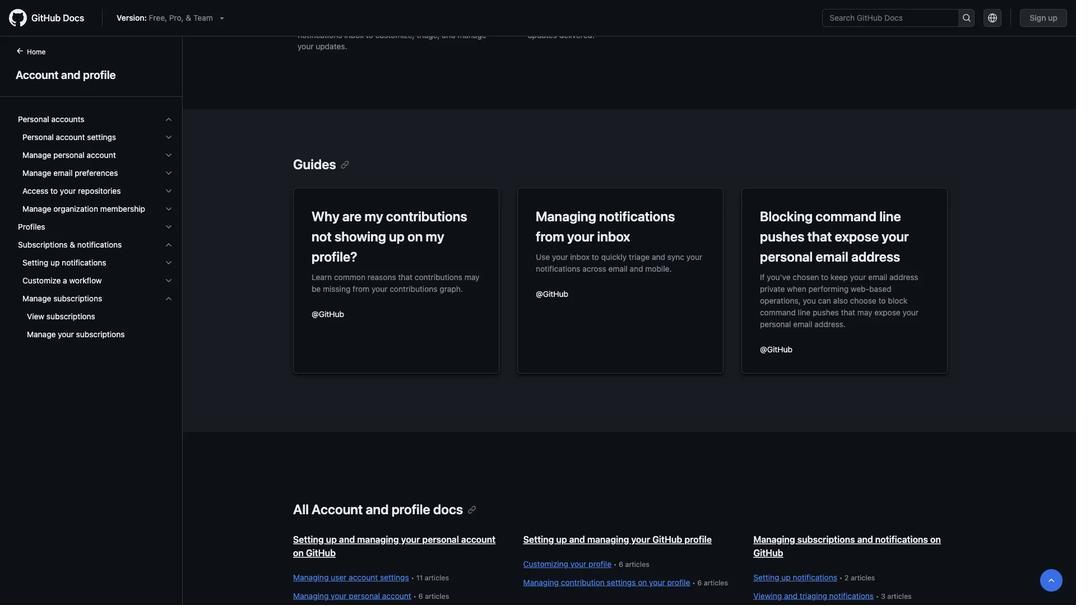 Task type: vqa. For each thing, say whether or not it's contained in the screenshot.
PEOPLE inside About READMEs You can add a README file to your repository to tell other people why your project is useful, what they can do with your project, and how they can use it.
no



Task type: describe. For each thing, give the bounding box(es) containing it.
6 inside managing your personal account • 6 articles
[[419, 593, 423, 601]]

mobile.
[[646, 264, 672, 273]]

private
[[761, 284, 785, 294]]

sc 9kayk9 0 image for subscriptions & notifications
[[164, 241, 173, 250]]

to inside use your inbox to quickly triage and sync your notifications across email and mobile.
[[592, 252, 599, 262]]

command inside blocking command line pushes that expose your personal email address
[[816, 209, 877, 224]]

from inside the managing notifications from your inbox
[[536, 229, 565, 245]]

on inside the setting up and managing your personal account on github
[[293, 548, 304, 559]]

0 horizontal spatial you
[[648, 19, 661, 29]]

managing subscriptions and notifications on github
[[754, 535, 942, 559]]

managing for managing your personal account • 6 articles
[[293, 592, 329, 601]]

manage personal account
[[22, 151, 116, 160]]

sc 9kayk9 0 image for manage email preferences
[[164, 169, 173, 178]]

1 vertical spatial account
[[312, 502, 363, 518]]

on inside the choose the type of activity on github that you want to receive notifications for and how you want these updates delivered.
[[628, 8, 637, 17]]

preferences
[[75, 169, 118, 178]]

customizing
[[524, 560, 569, 569]]

setting up and managing your personal account on github link
[[293, 535, 496, 559]]

your inside notifications provide updates about the activity on github.com that you've subscribed to. you can use the notifications inbox to customize, triage, and manage your updates.
[[298, 42, 314, 51]]

may inside 'if you've chosen to keep your email address private when performing web-based operations, you can also choose to block command line pushes that may expose your personal email address.'
[[858, 308, 873, 317]]

notifications provide updates about the activity on github.com that you've subscribed to. you can use the notifications inbox to customize, triage, and manage your updates. link
[[298, 0, 501, 61]]

chosen
[[793, 273, 820, 282]]

line inside blocking command line pushes that expose your personal email address
[[880, 209, 902, 224]]

1 horizontal spatial settings
[[380, 573, 409, 583]]

quickly
[[602, 252, 627, 262]]

you inside 'if you've chosen to keep your email address private when performing web-based operations, you can also choose to block command line pushes that may expose your personal email address.'
[[803, 296, 816, 305]]

home link
[[11, 47, 64, 58]]

• inside the managing contribution settings on your profile • 6 articles
[[693, 579, 696, 587]]

0 horizontal spatial my
[[365, 209, 383, 224]]

contributions inside why are my contributions not showing up on my profile?
[[386, 209, 468, 224]]

subscribed
[[385, 19, 426, 29]]

profile inside account and profile 'link'
[[83, 68, 116, 81]]

learn
[[312, 273, 332, 282]]

are
[[343, 209, 362, 224]]

all account and profile docs
[[293, 502, 463, 518]]

email inside use your inbox to quickly triage and sync your notifications across email and mobile.
[[609, 264, 628, 273]]

not
[[312, 229, 332, 245]]

view
[[27, 312, 44, 321]]

customize
[[22, 276, 61, 285]]

email inside blocking command line pushes that expose your personal email address
[[816, 249, 849, 265]]

notifications inside the managing notifications from your inbox
[[600, 209, 675, 224]]

personal accounts element containing personal accounts
[[9, 110, 182, 218]]

articles inside managing user account settings • 11 articles
[[425, 574, 449, 582]]

version:
[[117, 13, 147, 22]]

manage email preferences
[[22, 169, 118, 178]]

and inside the setting up and managing your personal account on github
[[339, 535, 355, 545]]

managing for managing user account settings • 11 articles
[[293, 573, 329, 583]]

view subscriptions
[[27, 312, 95, 321]]

• inside managing user account settings • 11 articles
[[411, 574, 415, 582]]

personal accounts element containing personal account settings
[[9, 128, 182, 218]]

customizing your profile • 6 articles
[[524, 560, 650, 569]]

on inside managing subscriptions and notifications on github
[[931, 535, 942, 545]]

type
[[572, 8, 588, 17]]

pro,
[[169, 13, 184, 22]]

your inside the managing notifications from your inbox
[[568, 229, 595, 245]]

pushes inside 'if you've chosen to keep your email address private when performing web-based operations, you can also choose to block command line pushes that may expose your personal email address.'
[[813, 308, 839, 317]]

if you've chosen to keep your email address private when performing web-based operations, you can also choose to block command line pushes that may expose your personal email address.
[[761, 273, 919, 329]]

performing
[[809, 284, 849, 294]]

0 vertical spatial want
[[698, 8, 715, 17]]

and inside the choose the type of activity on github that you want to receive notifications for and how you want these updates delivered.
[[615, 19, 629, 29]]

choose the type of activity on github that you want to receive notifications for and how you want these updates delivered.
[[528, 8, 725, 40]]

@github for blocking command line pushes that expose your personal email address
[[761, 345, 793, 354]]

articles inside customizing your profile • 6 articles
[[626, 561, 650, 569]]

may inside "learn common reasons that contributions may be missing from your contributions graph."
[[465, 273, 480, 282]]

your inside dropdown button
[[60, 186, 76, 196]]

notifications inside dropdown button
[[77, 240, 122, 250]]

to.
[[428, 19, 437, 29]]

common
[[334, 273, 366, 282]]

email up based
[[869, 273, 888, 282]]

and inside notifications provide updates about the activity on github.com that you've subscribed to. you can use the notifications inbox to customize, triage, and manage your updates.
[[442, 31, 456, 40]]

updates.
[[316, 42, 348, 51]]

managing contribution settings on your profile • 6 articles
[[524, 578, 729, 587]]

that inside "learn common reasons that contributions may be missing from your contributions graph."
[[398, 273, 413, 282]]

github docs link
[[9, 9, 93, 27]]

• inside managing your personal account • 6 articles
[[414, 593, 417, 601]]

manage for manage subscriptions
[[22, 294, 51, 303]]

address.
[[815, 320, 846, 329]]

guides
[[293, 156, 336, 172]]

workflow
[[69, 276, 102, 285]]

sign up
[[1030, 13, 1058, 22]]

notifications inside the choose the type of activity on github that you want to receive notifications for and how you want these updates delivered.
[[556, 19, 601, 29]]

on inside why are my contributions not showing up on my profile?
[[408, 229, 423, 245]]

when
[[787, 284, 807, 294]]

select language: current language is english image
[[989, 13, 998, 22]]

manage for manage your subscriptions
[[27, 330, 56, 339]]

subscriptions & notifications
[[18, 240, 122, 250]]

learn common reasons that contributions may be missing from your contributions graph.
[[312, 273, 480, 294]]

command inside 'if you've chosen to keep your email address private when performing web-based operations, you can also choose to block command line pushes that may expose your personal email address.'
[[761, 308, 796, 317]]

• inside customizing your profile • 6 articles
[[614, 561, 617, 569]]

managing for personal
[[357, 535, 399, 545]]

articles inside managing your personal account • 6 articles
[[425, 593, 450, 601]]

choose
[[851, 296, 877, 305]]

operations,
[[761, 296, 801, 305]]

setting up notifications
[[22, 258, 106, 268]]

that inside 'if you've chosen to keep your email address private when performing web-based operations, you can also choose to block command line pushes that may expose your personal email address.'
[[842, 308, 856, 317]]

triage
[[629, 252, 650, 262]]

notifications inside use your inbox to quickly triage and sync your notifications across email and mobile.
[[536, 264, 581, 273]]

choose
[[528, 8, 556, 17]]

inbox inside use your inbox to quickly triage and sync your notifications across email and mobile.
[[571, 252, 590, 262]]

sc 9kayk9 0 image for manage personal account
[[164, 151, 173, 160]]

how
[[631, 19, 646, 29]]

manage email preferences button
[[13, 164, 178, 182]]

version: free, pro, & team
[[117, 13, 213, 22]]

you
[[439, 19, 453, 29]]

2
[[845, 574, 849, 582]]

that inside blocking command line pushes that expose your personal email address
[[808, 229, 832, 245]]

triaging
[[800, 592, 828, 601]]

sc 9kayk9 0 image for setting up notifications
[[164, 259, 173, 268]]

6 inside customizing your profile • 6 articles
[[619, 561, 624, 569]]

github inside the choose the type of activity on github that you want to receive notifications for and how you want these updates delivered.
[[639, 8, 664, 17]]

personal accounts button
[[13, 110, 178, 128]]

triage,
[[417, 31, 440, 40]]

0 vertical spatial you
[[683, 8, 696, 17]]

managing user account settings • 11 articles
[[293, 573, 449, 583]]

articles inside viewing and triaging notifications • 3 articles
[[888, 593, 912, 601]]

subscriptions down view subscriptions link
[[76, 330, 125, 339]]

managing for managing notifications from your inbox
[[536, 209, 597, 224]]

setting up notifications button
[[13, 254, 178, 272]]

guides link
[[293, 156, 350, 172]]

profiles button
[[13, 218, 178, 236]]

up for setting up and managing your github profile
[[557, 535, 567, 545]]

personal inside 'if you've chosen to keep your email address private when performing web-based operations, you can also choose to block command line pushes that may expose your personal email address.'
[[761, 320, 792, 329]]

viewing and triaging notifications • 3 articles
[[754, 592, 912, 601]]

choose the type of activity on github that you want to receive notifications for and how you want these updates delivered. link
[[528, 0, 732, 50]]

personal inside the setting up and managing your personal account on github
[[423, 535, 459, 545]]

use
[[536, 252, 550, 262]]

expose inside 'if you've chosen to keep your email address private when performing web-based operations, you can also choose to block command line pushes that may expose your personal email address.'
[[875, 308, 901, 317]]

1 vertical spatial contributions
[[415, 273, 463, 282]]

up for setting up notifications
[[50, 258, 60, 268]]

github.com
[[298, 19, 341, 29]]

manage your subscriptions link
[[13, 326, 178, 344]]

personal for personal accounts
[[18, 115, 49, 124]]

expose inside blocking command line pushes that expose your personal email address
[[835, 229, 880, 245]]

all account and profile docs link
[[293, 502, 477, 518]]

articles inside setting up notifications • 2 articles
[[851, 574, 876, 582]]

that inside the choose the type of activity on github that you want to receive notifications for and how you want these updates delivered.
[[666, 8, 681, 17]]

setting up notifications • 2 articles
[[754, 573, 876, 583]]

inbox inside the managing notifications from your inbox
[[598, 229, 631, 245]]

personal inside dropdown button
[[53, 151, 85, 160]]

and inside 'link'
[[61, 68, 80, 81]]

manage subscriptions element containing view subscriptions
[[9, 308, 182, 344]]

blocking
[[761, 209, 813, 224]]

activity inside the choose the type of activity on github that you want to receive notifications for and how you want these updates delivered.
[[599, 8, 626, 17]]

triangle down image
[[218, 13, 226, 22]]

0 vertical spatial &
[[186, 13, 191, 22]]

6 inside the managing contribution settings on your profile • 6 articles
[[698, 579, 702, 587]]

free,
[[149, 13, 167, 22]]

block
[[889, 296, 908, 305]]

notifications inside managing subscriptions and notifications on github
[[876, 535, 929, 545]]

0 horizontal spatial the
[[429, 8, 441, 17]]

pushes inside blocking command line pushes that expose your personal email address
[[761, 229, 805, 245]]

organization
[[53, 204, 98, 214]]

docs
[[63, 13, 84, 23]]

2 vertical spatial contributions
[[390, 284, 438, 294]]

manage for manage email preferences
[[22, 169, 51, 178]]

from inside "learn common reasons that contributions may be missing from your contributions graph."
[[353, 284, 370, 294]]

managing for github
[[588, 535, 630, 545]]



Task type: locate. For each thing, give the bounding box(es) containing it.
setting for setting up notifications
[[22, 258, 48, 268]]

managing up customizing your profile • 6 articles
[[588, 535, 630, 545]]

notifications inside dropdown button
[[62, 258, 106, 268]]

1 vertical spatial from
[[353, 284, 370, 294]]

updates down receive
[[528, 31, 557, 40]]

subscriptions for managing subscriptions and notifications on github
[[798, 535, 856, 545]]

contribution
[[561, 578, 605, 587]]

0 vertical spatial command
[[816, 209, 877, 224]]

to inside dropdown button
[[51, 186, 58, 196]]

articles inside the managing contribution settings on your profile • 6 articles
[[704, 579, 729, 587]]

setting down all
[[293, 535, 324, 545]]

activity up you
[[443, 8, 469, 17]]

& up setting up notifications
[[70, 240, 75, 250]]

managing notifications from your inbox
[[536, 209, 675, 245]]

my right the are
[[365, 209, 383, 224]]

setting for setting up and managing your personal account on github
[[293, 535, 324, 545]]

pushes down 'blocking'
[[761, 229, 805, 245]]

account and profile
[[16, 68, 116, 81]]

account
[[56, 133, 85, 142], [87, 151, 116, 160], [462, 535, 496, 545], [349, 573, 378, 583], [382, 592, 412, 601]]

your inside the setting up and managing your personal account on github
[[401, 535, 420, 545]]

sc 9kayk9 0 image inside personal account settings dropdown button
[[164, 133, 173, 142]]

0 horizontal spatial managing
[[357, 535, 399, 545]]

0 vertical spatial you've
[[359, 19, 383, 29]]

sc 9kayk9 0 image inside access to your repositories dropdown button
[[164, 187, 173, 196]]

personal inside blocking command line pushes that expose your personal email address
[[761, 249, 813, 265]]

account down the home link
[[16, 68, 59, 81]]

docs
[[434, 502, 463, 518]]

sc 9kayk9 0 image inside setting up notifications dropdown button
[[164, 259, 173, 268]]

and
[[615, 19, 629, 29], [442, 31, 456, 40], [61, 68, 80, 81], [652, 252, 666, 262], [630, 264, 644, 273], [366, 502, 389, 518], [339, 535, 355, 545], [570, 535, 585, 545], [858, 535, 874, 545], [785, 592, 798, 601]]

repositories
[[78, 186, 121, 196]]

subscriptions & notifications element
[[9, 236, 182, 344], [9, 254, 182, 344]]

sc 9kayk9 0 image
[[164, 115, 173, 124], [164, 133, 173, 142], [164, 151, 173, 160], [164, 187, 173, 196], [164, 205, 173, 214], [164, 223, 173, 232], [164, 241, 173, 250], [164, 259, 173, 268], [164, 277, 173, 285]]

up for setting up notifications • 2 articles
[[782, 573, 791, 583]]

setting up and managing your github profile
[[524, 535, 712, 545]]

subscriptions for manage subscriptions
[[53, 294, 102, 303]]

up inside why are my contributions not showing up on my profile?
[[389, 229, 405, 245]]

from up use at the top
[[536, 229, 565, 245]]

0 horizontal spatial from
[[353, 284, 370, 294]]

up up viewing
[[782, 573, 791, 583]]

email inside "dropdown button"
[[53, 169, 73, 178]]

1 horizontal spatial updates
[[528, 31, 557, 40]]

0 vertical spatial inbox
[[344, 31, 364, 40]]

github inside the setting up and managing your personal account on github
[[306, 548, 336, 559]]

subscriptions & notifications button
[[13, 236, 178, 254]]

email down quickly
[[609, 264, 628, 273]]

• inside viewing and triaging notifications • 3 articles
[[876, 593, 880, 601]]

subscriptions
[[18, 240, 68, 250]]

2 horizontal spatial the
[[558, 8, 570, 17]]

1 managing from the left
[[357, 535, 399, 545]]

that
[[666, 8, 681, 17], [343, 19, 357, 29], [808, 229, 832, 245], [398, 273, 413, 282], [842, 308, 856, 317]]

inbox up quickly
[[598, 229, 631, 245]]

@github
[[536, 289, 569, 299], [312, 310, 344, 319], [761, 345, 793, 354]]

activity inside notifications provide updates about the activity on github.com that you've subscribed to. you can use the notifications inbox to customize, triage, and manage your updates.
[[443, 8, 469, 17]]

sc 9kayk9 0 image for access to your repositories
[[164, 187, 173, 196]]

2 horizontal spatial 6
[[698, 579, 702, 587]]

inbox
[[344, 31, 364, 40], [598, 229, 631, 245], [571, 252, 590, 262]]

sign up link
[[1021, 9, 1068, 27]]

1 horizontal spatial line
[[880, 209, 902, 224]]

2 managing from the left
[[588, 535, 630, 545]]

updates up subscribed
[[375, 8, 404, 17]]

3 sc 9kayk9 0 image from the top
[[164, 151, 173, 160]]

inbox down provide
[[344, 31, 364, 40]]

1 vertical spatial you've
[[767, 273, 791, 282]]

from
[[536, 229, 565, 245], [353, 284, 370, 294]]

2 horizontal spatial settings
[[607, 578, 636, 587]]

expose down "block"
[[875, 308, 901, 317]]

sc 9kayk9 0 image for customize a workflow
[[164, 277, 173, 285]]

0 vertical spatial updates
[[375, 8, 404, 17]]

4 sc 9kayk9 0 image from the top
[[164, 187, 173, 196]]

setting up viewing
[[754, 573, 780, 583]]

0 horizontal spatial can
[[455, 19, 468, 29]]

1 horizontal spatial may
[[858, 308, 873, 317]]

manage
[[22, 151, 51, 160], [22, 169, 51, 178], [22, 204, 51, 214], [22, 294, 51, 303], [27, 330, 56, 339]]

0 vertical spatial from
[[536, 229, 565, 245]]

address up "block"
[[890, 273, 919, 282]]

subscriptions
[[53, 294, 102, 303], [47, 312, 95, 321], [76, 330, 125, 339], [798, 535, 856, 545]]

1 manage subscriptions element from the top
[[9, 290, 182, 344]]

0 horizontal spatial @github
[[312, 310, 344, 319]]

3
[[882, 593, 886, 601]]

1 personal accounts element from the top
[[9, 110, 182, 218]]

manage subscriptions element containing manage subscriptions
[[9, 290, 182, 344]]

0 vertical spatial personal
[[18, 115, 49, 124]]

1 vertical spatial sc 9kayk9 0 image
[[164, 294, 173, 303]]

0 vertical spatial account
[[16, 68, 59, 81]]

1 horizontal spatial activity
[[599, 8, 626, 17]]

view subscriptions link
[[13, 308, 178, 326]]

0 vertical spatial @github
[[536, 289, 569, 299]]

notifications
[[298, 8, 344, 17]]

that inside notifications provide updates about the activity on github.com that you've subscribed to. you can use the notifications inbox to customize, triage, and manage your updates.
[[343, 19, 357, 29]]

from down common
[[353, 284, 370, 294]]

sc 9kayk9 0 image for profiles
[[164, 223, 173, 232]]

1 horizontal spatial my
[[426, 229, 445, 245]]

you've inside 'if you've chosen to keep your email address private when performing web-based operations, you can also choose to block command line pushes that may expose your personal email address.'
[[767, 273, 791, 282]]

github inside managing subscriptions and notifications on github
[[754, 548, 784, 559]]

the inside the choose the type of activity on github that you want to receive notifications for and how you want these updates delivered.
[[558, 8, 570, 17]]

1 horizontal spatial @github
[[536, 289, 569, 299]]

1 activity from the left
[[443, 8, 469, 17]]

manage subscriptions element
[[9, 290, 182, 344], [9, 308, 182, 344]]

email up keep
[[816, 249, 849, 265]]

up up user at the left of the page
[[326, 535, 337, 545]]

github docs
[[31, 13, 84, 23]]

can down performing
[[819, 296, 832, 305]]

personal down managing user account settings • 11 articles
[[349, 592, 380, 601]]

2 horizontal spatial inbox
[[598, 229, 631, 245]]

my
[[365, 209, 383, 224], [426, 229, 445, 245]]

up for setting up and managing your personal account on github
[[326, 535, 337, 545]]

0 horizontal spatial command
[[761, 308, 796, 317]]

account down docs
[[462, 535, 496, 545]]

sc 9kayk9 0 image for personal account settings
[[164, 133, 173, 142]]

managing inside the managing notifications from your inbox
[[536, 209, 597, 224]]

manage organization membership
[[22, 204, 145, 214]]

sc 9kayk9 0 image inside customize a workflow dropdown button
[[164, 277, 173, 285]]

1 horizontal spatial managing
[[588, 535, 630, 545]]

1 horizontal spatial 6
[[619, 561, 624, 569]]

sc 9kayk9 0 image inside personal accounts "dropdown button"
[[164, 115, 173, 124]]

1 vertical spatial updates
[[528, 31, 557, 40]]

account right all
[[312, 502, 363, 518]]

search image
[[963, 13, 972, 22]]

activity up for on the top of the page
[[599, 8, 626, 17]]

you've inside notifications provide updates about the activity on github.com that you've subscribed to. you can use the notifications inbox to customize, triage, and manage your updates.
[[359, 19, 383, 29]]

your inside "subscriptions & notifications" element
[[58, 330, 74, 339]]

my up graph.
[[426, 229, 445, 245]]

0 vertical spatial my
[[365, 209, 383, 224]]

up right showing on the top left
[[389, 229, 405, 245]]

setting for setting up and managing your github profile
[[524, 535, 554, 545]]

2 manage subscriptions element from the top
[[9, 308, 182, 344]]

0 horizontal spatial may
[[465, 273, 480, 282]]

0 vertical spatial can
[[455, 19, 468, 29]]

want up these
[[698, 8, 715, 17]]

address inside blocking command line pushes that expose your personal email address
[[852, 249, 901, 265]]

1 horizontal spatial account
[[312, 502, 363, 518]]

account and profile element
[[0, 45, 183, 605]]

you up these
[[683, 8, 696, 17]]

manage inside "dropdown button"
[[22, 169, 51, 178]]

& inside dropdown button
[[70, 240, 75, 250]]

1 horizontal spatial can
[[819, 296, 832, 305]]

Search GitHub Docs search field
[[823, 10, 959, 26]]

sc 9kayk9 0 image for manage subscriptions
[[164, 294, 173, 303]]

1 vertical spatial pushes
[[813, 308, 839, 317]]

settings right contribution at the right bottom of the page
[[607, 578, 636, 587]]

subscriptions & notifications element containing setting up notifications
[[9, 254, 182, 344]]

subscriptions up setting up notifications • 2 articles
[[798, 535, 856, 545]]

membership
[[100, 204, 145, 214]]

personal accounts element
[[9, 110, 182, 218], [9, 128, 182, 218]]

setting up customizing
[[524, 535, 554, 545]]

1 sc 9kayk9 0 image from the top
[[164, 169, 173, 178]]

graph.
[[440, 284, 463, 294]]

use
[[470, 19, 483, 29]]

github inside github docs link
[[31, 13, 61, 23]]

settings for managing contribution settings on your profile • 6 articles
[[607, 578, 636, 587]]

0 horizontal spatial updates
[[375, 8, 404, 17]]

1 vertical spatial want
[[663, 19, 681, 29]]

you've up private
[[767, 273, 791, 282]]

subscriptions inside dropdown button
[[53, 294, 102, 303]]

1 sc 9kayk9 0 image from the top
[[164, 115, 173, 124]]

None search field
[[823, 9, 975, 27]]

1 vertical spatial address
[[890, 273, 919, 282]]

profile?
[[312, 249, 358, 265]]

team
[[193, 13, 213, 22]]

and inside managing subscriptions and notifications on github
[[858, 535, 874, 545]]

2 vertical spatial 6
[[419, 593, 423, 601]]

activity
[[443, 8, 469, 17], [599, 8, 626, 17]]

1 horizontal spatial want
[[698, 8, 715, 17]]

up for sign up
[[1049, 13, 1058, 22]]

setting up 'customize' at the top
[[22, 258, 48, 268]]

line inside 'if you've chosen to keep your email address private when performing web-based operations, you can also choose to block command line pushes that may expose your personal email address.'
[[798, 308, 811, 317]]

1 horizontal spatial you
[[683, 8, 696, 17]]

web-
[[851, 284, 870, 294]]

0 vertical spatial pushes
[[761, 229, 805, 245]]

personal down operations,
[[761, 320, 792, 329]]

up up customize a workflow
[[50, 258, 60, 268]]

personal
[[18, 115, 49, 124], [22, 133, 54, 142]]

0 vertical spatial contributions
[[386, 209, 468, 224]]

7 sc 9kayk9 0 image from the top
[[164, 241, 173, 250]]

personal left accounts
[[18, 115, 49, 124]]

manage subscriptions
[[22, 294, 102, 303]]

reasons
[[368, 273, 396, 282]]

5 sc 9kayk9 0 image from the top
[[164, 205, 173, 214]]

subscriptions down workflow
[[53, 294, 102, 303]]

customize a workflow button
[[13, 272, 178, 290]]

personal accounts
[[18, 115, 84, 124]]

0 horizontal spatial pushes
[[761, 229, 805, 245]]

setting up and managing your github profile link
[[524, 535, 712, 545]]

2 personal accounts element from the top
[[9, 128, 182, 218]]

email left address.
[[794, 320, 813, 329]]

sign
[[1030, 13, 1047, 22]]

personal up chosen
[[761, 249, 813, 265]]

1 horizontal spatial inbox
[[571, 252, 590, 262]]

2 vertical spatial @github
[[761, 345, 793, 354]]

settings inside dropdown button
[[87, 133, 116, 142]]

0 horizontal spatial you've
[[359, 19, 383, 29]]

subscriptions inside managing subscriptions and notifications on github
[[798, 535, 856, 545]]

about
[[406, 8, 427, 17]]

email down manage personal account
[[53, 169, 73, 178]]

8 sc 9kayk9 0 image from the top
[[164, 259, 173, 268]]

scroll to top image
[[1048, 577, 1057, 586]]

access to your repositories
[[22, 186, 121, 196]]

0 vertical spatial address
[[852, 249, 901, 265]]

command
[[816, 209, 877, 224], [761, 308, 796, 317]]

0 horizontal spatial line
[[798, 308, 811, 317]]

updates inside notifications provide updates about the activity on github.com that you've subscribed to. you can use the notifications inbox to customize, triage, and manage your updates.
[[375, 8, 404, 17]]

0 vertical spatial may
[[465, 273, 480, 282]]

you
[[683, 8, 696, 17], [648, 19, 661, 29], [803, 296, 816, 305]]

account down managing user account settings • 11 articles
[[382, 592, 412, 601]]

you've down provide
[[359, 19, 383, 29]]

why
[[312, 209, 340, 224]]

want left these
[[663, 19, 681, 29]]

up
[[1049, 13, 1058, 22], [389, 229, 405, 245], [50, 258, 60, 268], [326, 535, 337, 545], [557, 535, 567, 545], [782, 573, 791, 583]]

1 horizontal spatial from
[[536, 229, 565, 245]]

personal for personal account settings
[[22, 133, 54, 142]]

the left type
[[558, 8, 570, 17]]

account inside the setting up and managing your personal account on github
[[462, 535, 496, 545]]

up inside the setting up and managing your personal account on github
[[326, 535, 337, 545]]

managing subscriptions and notifications on github link
[[754, 535, 942, 559]]

sc 9kayk9 0 image inside manage email preferences "dropdown button"
[[164, 169, 173, 178]]

you've
[[359, 19, 383, 29], [767, 273, 791, 282]]

address inside 'if you've chosen to keep your email address private when performing web-based operations, you can also choose to block command line pushes that may expose your personal email address.'
[[890, 273, 919, 282]]

subscriptions for view subscriptions
[[47, 312, 95, 321]]

1 vertical spatial may
[[858, 308, 873, 317]]

up inside dropdown button
[[50, 258, 60, 268]]

your inside blocking command line pushes that expose your personal email address
[[882, 229, 910, 245]]

accounts
[[51, 115, 84, 124]]

2 sc 9kayk9 0 image from the top
[[164, 133, 173, 142]]

the up to.
[[429, 8, 441, 17]]

2 vertical spatial inbox
[[571, 252, 590, 262]]

account inside 'link'
[[16, 68, 59, 81]]

pushes up address.
[[813, 308, 839, 317]]

personal account settings
[[22, 133, 116, 142]]

6 sc 9kayk9 0 image from the top
[[164, 223, 173, 232]]

up up customizing
[[557, 535, 567, 545]]

@github for managing notifications from your inbox
[[536, 289, 569, 299]]

up right sign
[[1049, 13, 1058, 22]]

managing for managing subscriptions and notifications on github
[[754, 535, 796, 545]]

delivered.
[[560, 31, 595, 40]]

0 horizontal spatial inbox
[[344, 31, 364, 40]]

also
[[834, 296, 849, 305]]

receive
[[528, 19, 554, 29]]

keep
[[831, 273, 849, 282]]

& right pro, on the left of the page
[[186, 13, 191, 22]]

updates
[[375, 8, 404, 17], [528, 31, 557, 40]]

personal
[[53, 151, 85, 160], [761, 249, 813, 265], [761, 320, 792, 329], [423, 535, 459, 545], [349, 592, 380, 601]]

expose up keep
[[835, 229, 880, 245]]

address up based
[[852, 249, 901, 265]]

settings left 11
[[380, 573, 409, 583]]

sc 9kayk9 0 image inside manage personal account dropdown button
[[164, 151, 173, 160]]

account inside manage personal account dropdown button
[[87, 151, 116, 160]]

0 vertical spatial expose
[[835, 229, 880, 245]]

11
[[417, 574, 423, 582]]

a
[[63, 276, 67, 285]]

can
[[455, 19, 468, 29], [819, 296, 832, 305]]

1 vertical spatial @github
[[312, 310, 344, 319]]

these
[[683, 19, 703, 29]]

account up managing your personal account • 6 articles
[[349, 573, 378, 583]]

1 vertical spatial expose
[[875, 308, 901, 317]]

2 activity from the left
[[599, 8, 626, 17]]

@github down operations,
[[761, 345, 793, 354]]

1 vertical spatial personal
[[22, 133, 54, 142]]

for
[[603, 19, 613, 29]]

account inside personal account settings dropdown button
[[56, 133, 85, 142]]

viewing
[[754, 592, 782, 601]]

can inside 'if you've chosen to keep your email address private when performing web-based operations, you can also choose to block command line pushes that may expose your personal email address.'
[[819, 296, 832, 305]]

can inside notifications provide updates about the activity on github.com that you've subscribed to. you can use the notifications inbox to customize, triage, and manage your updates.
[[455, 19, 468, 29]]

manage
[[458, 31, 487, 40]]

manage organization membership button
[[13, 200, 178, 218]]

subscriptions & notifications element containing subscriptions & notifications
[[9, 236, 182, 344]]

on inside notifications provide updates about the activity on github.com that you've subscribed to. you can use the notifications inbox to customize, triage, and manage your updates.
[[471, 8, 481, 17]]

personal down 'personal accounts'
[[22, 133, 54, 142]]

0 horizontal spatial 6
[[419, 593, 423, 601]]

sc 9kayk9 0 image inside manage organization membership dropdown button
[[164, 205, 173, 214]]

0 vertical spatial line
[[880, 209, 902, 224]]

settings down personal accounts "dropdown button"
[[87, 133, 116, 142]]

personal down docs
[[423, 535, 459, 545]]

6
[[619, 561, 624, 569], [698, 579, 702, 587], [419, 593, 423, 601]]

email
[[53, 169, 73, 178], [816, 249, 849, 265], [609, 264, 628, 273], [869, 273, 888, 282], [794, 320, 813, 329]]

2 vertical spatial you
[[803, 296, 816, 305]]

manage for manage organization membership
[[22, 204, 51, 214]]

0 horizontal spatial activity
[[443, 8, 469, 17]]

settings
[[87, 133, 116, 142], [380, 573, 409, 583], [607, 578, 636, 587]]

inbox up across
[[571, 252, 590, 262]]

2 subscriptions & notifications element from the top
[[9, 254, 182, 344]]

1 horizontal spatial the
[[485, 19, 497, 29]]

your inside "learn common reasons that contributions may be missing from your contributions graph."
[[372, 284, 388, 294]]

0 vertical spatial sc 9kayk9 0 image
[[164, 169, 173, 178]]

manage for manage personal account
[[22, 151, 51, 160]]

notifications inside notifications provide updates about the activity on github.com that you've subscribed to. you can use the notifications inbox to customize, triage, and manage your updates.
[[298, 31, 342, 40]]

2 horizontal spatial @github
[[761, 345, 793, 354]]

personal down 'personal account settings'
[[53, 151, 85, 160]]

settings for personal account settings
[[87, 133, 116, 142]]

1 horizontal spatial you've
[[767, 273, 791, 282]]

account up manage personal account
[[56, 133, 85, 142]]

0 vertical spatial 6
[[619, 561, 624, 569]]

2 horizontal spatial you
[[803, 296, 816, 305]]

personal inside dropdown button
[[22, 133, 54, 142]]

managing
[[536, 209, 597, 224], [754, 535, 796, 545], [293, 573, 329, 583], [524, 578, 559, 587], [293, 592, 329, 601]]

1 vertical spatial you
[[648, 19, 661, 29]]

can left use
[[455, 19, 468, 29]]

account up the preferences
[[87, 151, 116, 160]]

updates inside the choose the type of activity on github that you want to receive notifications for and how you want these updates delivered.
[[528, 31, 557, 40]]

1 horizontal spatial pushes
[[813, 308, 839, 317]]

1 subscriptions & notifications element from the top
[[9, 236, 182, 344]]

to inside notifications provide updates about the activity on github.com that you've subscribed to. you can use the notifications inbox to customize, triage, and manage your updates.
[[366, 31, 373, 40]]

1 vertical spatial line
[[798, 308, 811, 317]]

address
[[852, 249, 901, 265], [890, 273, 919, 282]]

sc 9kayk9 0 image inside profiles dropdown button
[[164, 223, 173, 232]]

user
[[331, 573, 347, 583]]

1 vertical spatial command
[[761, 308, 796, 317]]

• inside setting up notifications • 2 articles
[[840, 574, 843, 582]]

sc 9kayk9 0 image inside 'manage subscriptions' dropdown button
[[164, 294, 173, 303]]

sc 9kayk9 0 image for manage organization membership
[[164, 205, 173, 214]]

sc 9kayk9 0 image
[[164, 169, 173, 178], [164, 294, 173, 303]]

0 horizontal spatial &
[[70, 240, 75, 250]]

managing inside the setting up and managing your personal account on github
[[357, 535, 399, 545]]

1 vertical spatial inbox
[[598, 229, 631, 245]]

0 horizontal spatial want
[[663, 19, 681, 29]]

customize,
[[375, 31, 415, 40]]

all
[[293, 502, 309, 518]]

@github down use at the top
[[536, 289, 569, 299]]

to inside the choose the type of activity on github that you want to receive notifications for and how you want these updates delivered.
[[718, 8, 725, 17]]

you right how
[[648, 19, 661, 29]]

1 horizontal spatial command
[[816, 209, 877, 224]]

you down when
[[803, 296, 816, 305]]

managing for managing contribution settings on your profile • 6 articles
[[524, 578, 559, 587]]

customize a workflow
[[22, 276, 102, 285]]

1 horizontal spatial &
[[186, 13, 191, 22]]

0 horizontal spatial settings
[[87, 133, 116, 142]]

sc 9kayk9 0 image for personal accounts
[[164, 115, 173, 124]]

contributions
[[386, 209, 468, 224], [415, 273, 463, 282], [390, 284, 438, 294]]

managing down all account and profile docs
[[357, 535, 399, 545]]

access to your repositories button
[[13, 182, 178, 200]]

0 horizontal spatial account
[[16, 68, 59, 81]]

tooltip
[[1041, 570, 1063, 592]]

inbox inside notifications provide updates about the activity on github.com that you've subscribed to. you can use the notifications inbox to customize, triage, and manage your updates.
[[344, 31, 364, 40]]

access
[[22, 186, 48, 196]]

1 vertical spatial can
[[819, 296, 832, 305]]

9 sc 9kayk9 0 image from the top
[[164, 277, 173, 285]]

1 vertical spatial my
[[426, 229, 445, 245]]

1 vertical spatial &
[[70, 240, 75, 250]]

2 sc 9kayk9 0 image from the top
[[164, 294, 173, 303]]

@github for why are my contributions not showing up on my profile?
[[312, 310, 344, 319]]

@github down missing
[[312, 310, 344, 319]]

of
[[590, 8, 597, 17]]

the right use
[[485, 19, 497, 29]]

personal account settings button
[[13, 128, 178, 146]]

subscriptions up manage your subscriptions
[[47, 312, 95, 321]]

1 vertical spatial 6
[[698, 579, 702, 587]]



